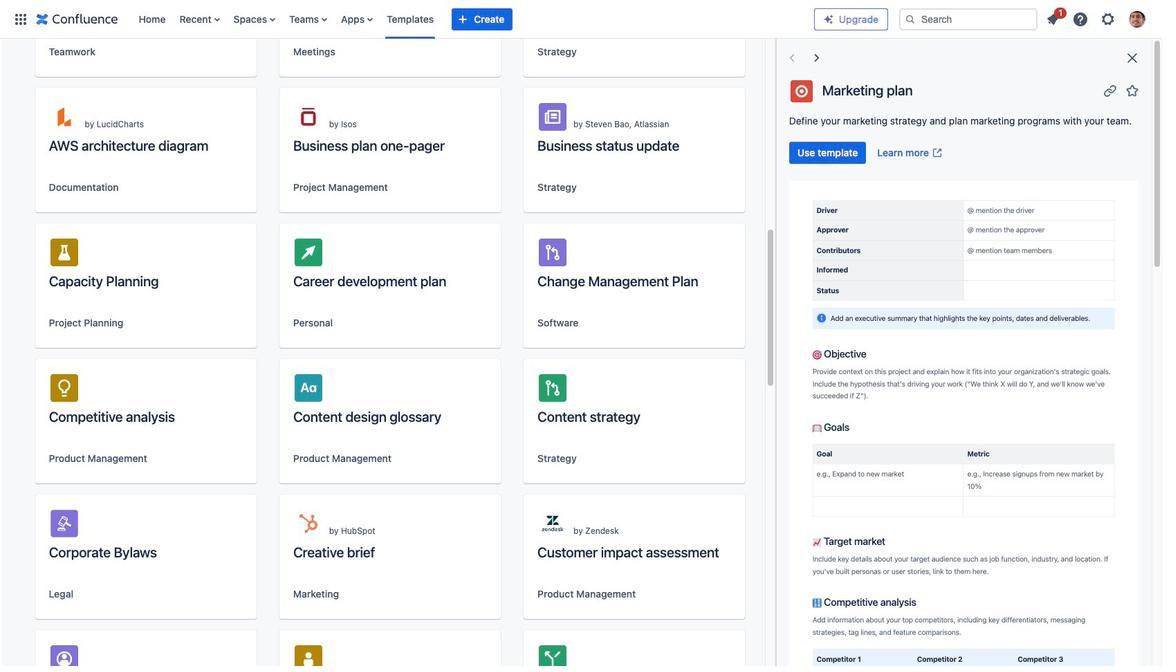 Task type: locate. For each thing, give the bounding box(es) containing it.
list item
[[1041, 5, 1067, 30]]

next template image
[[809, 50, 826, 66]]

search image
[[905, 13, 917, 25]]

list
[[132, 0, 815, 38], [1041, 5, 1155, 31]]

list for the premium image
[[1041, 5, 1155, 31]]

None search field
[[900, 8, 1038, 30]]

global element
[[8, 0, 815, 38]]

appswitcher icon image
[[12, 11, 29, 27]]

notification icon image
[[1045, 11, 1062, 27]]

1 horizontal spatial list
[[1041, 5, 1155, 31]]

Search field
[[900, 8, 1038, 30]]

list for "appswitcher icon"
[[132, 0, 815, 38]]

group
[[790, 142, 949, 164]]

list item inside list
[[1041, 5, 1067, 30]]

banner
[[0, 0, 1163, 39]]

confluence image
[[36, 11, 118, 27], [36, 11, 118, 27]]

your profile and preferences image
[[1130, 11, 1146, 27]]

0 horizontal spatial list
[[132, 0, 815, 38]]



Task type: describe. For each thing, give the bounding box(es) containing it.
share link image
[[1103, 82, 1119, 99]]

settings icon image
[[1101, 11, 1117, 27]]

premium image
[[824, 13, 835, 25]]

star marketing plan image
[[1125, 82, 1142, 99]]

close image
[[1125, 50, 1142, 66]]

previous template image
[[784, 50, 801, 66]]

help icon image
[[1073, 11, 1090, 27]]



Task type: vqa. For each thing, say whether or not it's contained in the screenshot.
Your profile and preferences image
yes



